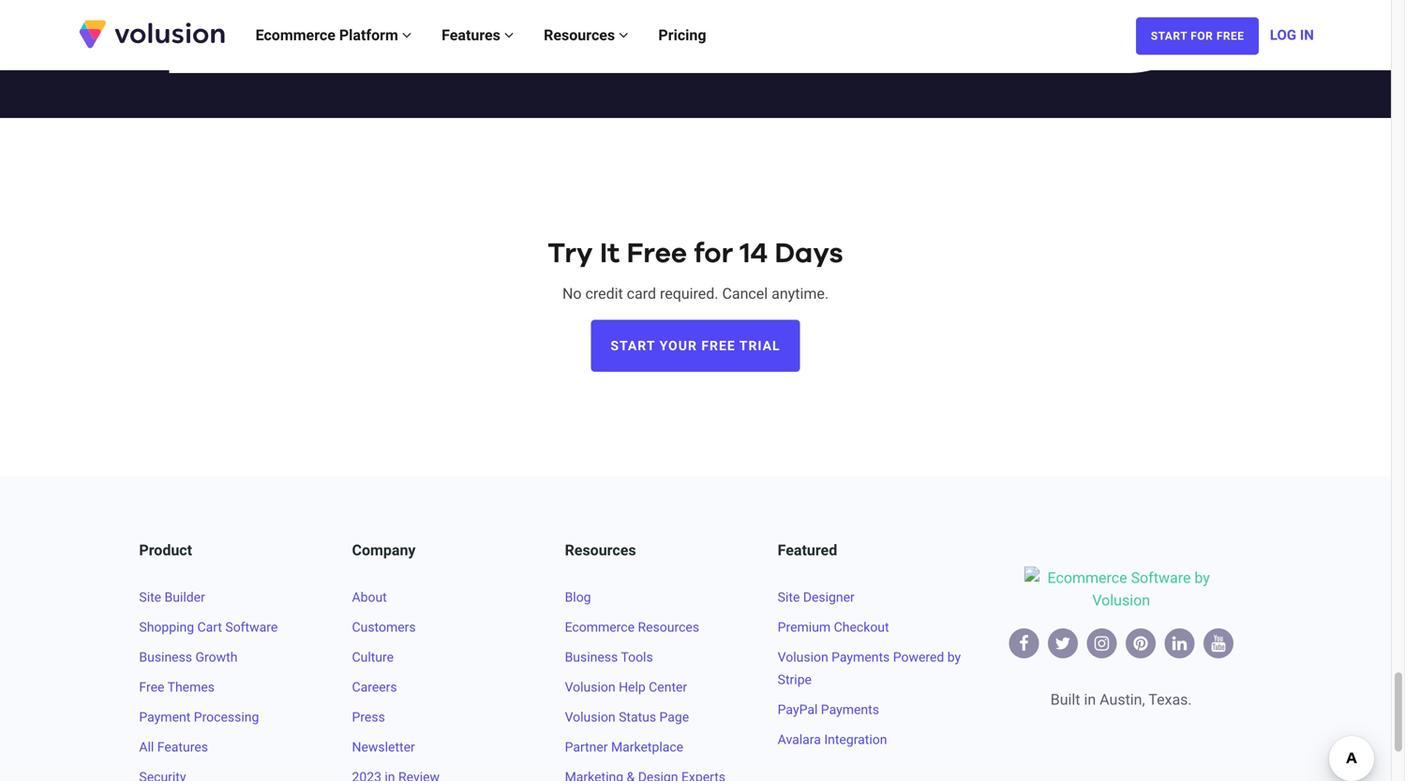 Task type: describe. For each thing, give the bounding box(es) containing it.
texas.
[[1149, 692, 1192, 709]]

log
[[1270, 27, 1297, 43]]

paypal payments link
[[778, 702, 879, 718]]

software
[[225, 620, 278, 635]]

ecommerce software by volusion image
[[1025, 567, 1218, 627]]

features link
[[427, 7, 529, 63]]

1 horizontal spatial features
[[442, 26, 504, 44]]

press
[[352, 710, 385, 725]]

business tools
[[565, 650, 653, 665]]

start
[[611, 338, 655, 354]]

in
[[1300, 27, 1314, 43]]

angle down image for ecommerce platform
[[402, 28, 412, 43]]

all
[[139, 740, 154, 755]]

required.
[[660, 285, 719, 303]]

designer
[[803, 590, 855, 605]]

page
[[660, 710, 689, 725]]

in
[[1084, 692, 1096, 709]]

cart
[[197, 620, 222, 635]]

powered
[[893, 650, 944, 665]]

for
[[1191, 30, 1213, 43]]

1 vertical spatial resources
[[638, 620, 699, 635]]

angle down image for resources
[[619, 28, 628, 43]]

themes
[[167, 680, 215, 695]]

builder
[[165, 590, 205, 605]]

volusion for volusion status page
[[565, 710, 616, 725]]

payments for paypal
[[821, 702, 879, 718]]

payment processing
[[139, 710, 259, 725]]

start for free link
[[1136, 17, 1259, 55]]

platform
[[339, 26, 398, 44]]

site designer link
[[778, 590, 855, 605]]

free
[[702, 338, 736, 354]]

customers
[[352, 620, 416, 635]]

help
[[619, 680, 646, 695]]

pricing link
[[643, 7, 721, 63]]

about
[[352, 590, 387, 605]]

start for free
[[1151, 30, 1244, 43]]

premium checkout link
[[778, 620, 889, 635]]

follow volusion on youtube image
[[1211, 636, 1226, 653]]

follow volusion on twitter image
[[1055, 636, 1071, 653]]

ecommerce for ecommerce platform
[[256, 26, 335, 44]]

days
[[775, 240, 843, 268]]

customers link
[[352, 620, 416, 635]]

resources inside "link"
[[544, 26, 619, 44]]

free themes
[[139, 680, 215, 695]]

trial
[[739, 338, 780, 354]]

blog
[[565, 590, 591, 605]]

ecommerce resources
[[565, 620, 699, 635]]

volusion payments powered by stripe
[[778, 650, 961, 688]]

ecommerce platform link
[[241, 7, 427, 63]]

pricing
[[658, 26, 706, 44]]

free for for
[[1217, 30, 1244, 43]]

business growth
[[139, 650, 238, 665]]

business growth link
[[139, 650, 238, 665]]

by
[[948, 650, 961, 665]]

for
[[694, 240, 733, 268]]

built in austin, texas.
[[1051, 692, 1192, 709]]

ecommerce resources link
[[565, 620, 699, 635]]

log in link
[[1270, 7, 1314, 63]]

site for site designer
[[778, 590, 800, 605]]

avalara integration link
[[778, 732, 887, 748]]

no credit card required. cancel anytime.
[[562, 285, 829, 303]]

log in
[[1270, 27, 1314, 43]]

shopping
[[139, 620, 194, 635]]

business tools link
[[565, 650, 653, 665]]

follow volusion on pinterest image
[[1134, 636, 1148, 653]]

free themes link
[[139, 680, 215, 695]]

about link
[[352, 590, 387, 605]]

partner marketplace link
[[565, 740, 683, 755]]

growth
[[195, 650, 238, 665]]

volusion help center
[[565, 680, 687, 695]]

center
[[649, 680, 687, 695]]

volusion help center link
[[565, 680, 687, 695]]

shopping cart software link
[[139, 620, 278, 635]]

culture
[[352, 650, 394, 665]]

premium checkout
[[778, 620, 889, 635]]

business for business growth
[[139, 650, 192, 665]]

paypal payments
[[778, 702, 879, 718]]

cancel
[[722, 285, 768, 303]]



Task type: vqa. For each thing, say whether or not it's contained in the screenshot.
Blog link
yes



Task type: locate. For each thing, give the bounding box(es) containing it.
volusion inside volusion payments powered by stripe
[[778, 650, 828, 665]]

austin,
[[1100, 692, 1145, 709]]

2 horizontal spatial free
[[1217, 30, 1244, 43]]

0 vertical spatial volusion
[[778, 650, 828, 665]]

site designer
[[778, 590, 855, 605]]

ecommerce
[[256, 26, 335, 44], [565, 620, 635, 635]]

ecommerce for ecommerce resources
[[565, 620, 635, 635]]

volusion logo image
[[77, 18, 227, 50]]

start your free trial link
[[591, 320, 800, 372]]

1 horizontal spatial business
[[565, 650, 618, 665]]

1 business from the left
[[139, 650, 192, 665]]

1 horizontal spatial free
[[627, 240, 687, 268]]

start
[[1151, 30, 1188, 43]]

site for site builder
[[139, 590, 161, 605]]

resources up tools
[[638, 620, 699, 635]]

newsletter link
[[352, 740, 415, 755]]

all features link
[[139, 740, 208, 755]]

payments for volusion
[[832, 650, 890, 665]]

no
[[562, 285, 582, 303]]

payments
[[832, 650, 890, 665], [821, 702, 879, 718]]

1 vertical spatial free
[[627, 240, 687, 268]]

volusion for volusion payments powered by stripe
[[778, 650, 828, 665]]

volusion
[[778, 650, 828, 665], [565, 680, 616, 695], [565, 710, 616, 725]]

payment
[[139, 710, 191, 725]]

1 horizontal spatial ecommerce
[[565, 620, 635, 635]]

1 vertical spatial ecommerce
[[565, 620, 635, 635]]

avalara integration
[[778, 732, 887, 748]]

14
[[740, 240, 768, 268]]

angle down image
[[402, 28, 412, 43], [619, 28, 628, 43]]

0 horizontal spatial business
[[139, 650, 192, 665]]

careers
[[352, 680, 397, 695]]

built
[[1051, 692, 1080, 709]]

site up shopping
[[139, 590, 161, 605]]

resources right angle down image
[[544, 26, 619, 44]]

2 site from the left
[[778, 590, 800, 605]]

business for business tools
[[565, 650, 618, 665]]

marketplace
[[611, 740, 683, 755]]

follow volusion on instagram image
[[1095, 636, 1109, 653]]

culture link
[[352, 650, 394, 665]]

angle down image
[[504, 28, 514, 43]]

free up payment
[[139, 680, 164, 695]]

0 horizontal spatial features
[[157, 740, 208, 755]]

payments down "checkout"
[[832, 650, 890, 665]]

start your free trial
[[611, 338, 780, 354]]

free for it
[[627, 240, 687, 268]]

your
[[660, 338, 697, 354]]

try
[[548, 240, 593, 268]]

premium
[[778, 620, 831, 635]]

volusion up partner
[[565, 710, 616, 725]]

0 vertical spatial ecommerce
[[256, 26, 335, 44]]

0 vertical spatial resources
[[544, 26, 619, 44]]

shopping cart software
[[139, 620, 278, 635]]

press link
[[352, 710, 385, 725]]

status
[[619, 710, 656, 725]]

ecommerce up business tools link at the left
[[565, 620, 635, 635]]

0 horizontal spatial resources
[[544, 26, 619, 44]]

free
[[1217, 30, 1244, 43], [627, 240, 687, 268], [139, 680, 164, 695]]

site builder link
[[139, 590, 205, 605]]

2 vertical spatial volusion
[[565, 710, 616, 725]]

0 vertical spatial features
[[442, 26, 504, 44]]

1 angle down image from the left
[[402, 28, 412, 43]]

angle down image inside resources "link"
[[619, 28, 628, 43]]

0 vertical spatial free
[[1217, 30, 1244, 43]]

all features
[[139, 740, 208, 755]]

0 horizontal spatial site
[[139, 590, 161, 605]]

partner marketplace
[[565, 740, 683, 755]]

partner
[[565, 740, 608, 755]]

volusion payments powered by stripe link
[[778, 650, 961, 688]]

site builder
[[139, 590, 205, 605]]

ecommerce left platform
[[256, 26, 335, 44]]

site
[[139, 590, 161, 605], [778, 590, 800, 605]]

0 horizontal spatial angle down image
[[402, 28, 412, 43]]

try it free for 14 days
[[548, 240, 843, 268]]

tools
[[621, 650, 653, 665]]

1 vertical spatial payments
[[821, 702, 879, 718]]

payments up integration
[[821, 702, 879, 718]]

business down shopping
[[139, 650, 192, 665]]

resources link
[[529, 7, 643, 63]]

1 vertical spatial features
[[157, 740, 208, 755]]

blog link
[[565, 590, 591, 605]]

volusion status page
[[565, 710, 689, 725]]

0 vertical spatial payments
[[832, 650, 890, 665]]

payments inside volusion payments powered by stripe
[[832, 650, 890, 665]]

0 horizontal spatial ecommerce
[[256, 26, 335, 44]]

2 angle down image from the left
[[619, 28, 628, 43]]

2 vertical spatial free
[[139, 680, 164, 695]]

resources
[[544, 26, 619, 44], [638, 620, 699, 635]]

1 horizontal spatial angle down image
[[619, 28, 628, 43]]

1 horizontal spatial site
[[778, 590, 800, 605]]

angle down image left pricing link
[[619, 28, 628, 43]]

stripe
[[778, 672, 812, 688]]

angle down image right platform
[[402, 28, 412, 43]]

follow volusion on facebook image
[[1019, 636, 1029, 653]]

volusion status page link
[[565, 710, 689, 725]]

processing
[[194, 710, 259, 725]]

business
[[139, 650, 192, 665], [565, 650, 618, 665]]

volusion down business tools
[[565, 680, 616, 695]]

credit
[[585, 285, 623, 303]]

1 vertical spatial volusion
[[565, 680, 616, 695]]

ecommerce platform
[[256, 26, 402, 44]]

angle down image inside the ecommerce platform link
[[402, 28, 412, 43]]

card
[[627, 285, 656, 303]]

2 business from the left
[[565, 650, 618, 665]]

free up card
[[627, 240, 687, 268]]

anytime.
[[772, 285, 829, 303]]

1 site from the left
[[139, 590, 161, 605]]

checkout
[[834, 620, 889, 635]]

payment processing link
[[139, 710, 259, 725]]

careers link
[[352, 680, 397, 695]]

site up "premium"
[[778, 590, 800, 605]]

free right 'for'
[[1217, 30, 1244, 43]]

integration
[[824, 732, 887, 748]]

it
[[600, 240, 620, 268]]

0 horizontal spatial free
[[139, 680, 164, 695]]

1 horizontal spatial resources
[[638, 620, 699, 635]]

follow volusion on linkedin image
[[1172, 636, 1187, 653]]

avalara
[[778, 732, 821, 748]]

volusion for volusion help center
[[565, 680, 616, 695]]

volusion up stripe on the right
[[778, 650, 828, 665]]

newsletter
[[352, 740, 415, 755]]

business left tools
[[565, 650, 618, 665]]

features
[[442, 26, 504, 44], [157, 740, 208, 755]]



